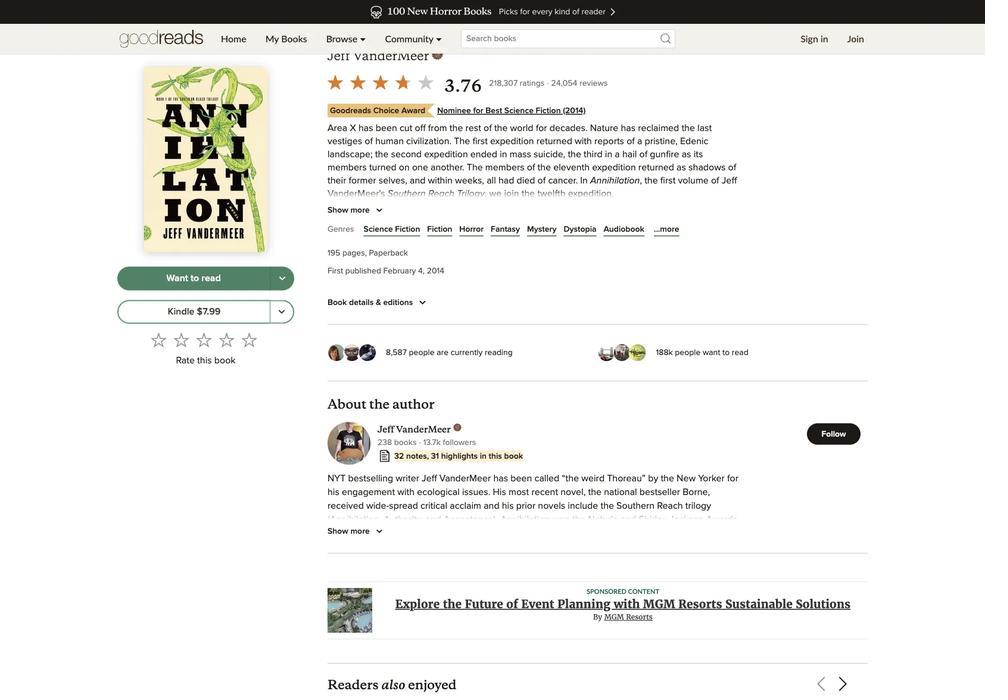 Task type: vqa. For each thing, say whether or not it's contained in the screenshot.
Us associated with About
no



Task type: locate. For each thing, give the bounding box(es) containing it.
0 horizontal spatial southern
[[388, 189, 426, 199]]

their inside the group is made up of four women: an anthropologist; a surveyor; a psychologist, the de facto leader; and our narrator, a biologist. their mission is to map the terrain, record all observations of their surroundings and of one another, and, above all, avoid being contaminated by area x itself.
[[328, 241, 347, 251]]

to inside want to read button
[[191, 274, 199, 283]]

science fiction link
[[364, 224, 420, 236]]

area inside the group is made up of four women: an anthropologist; a surveyor; a psychologist, the de facto leader; and our narrator, a biologist. their mission is to map the terrain, record all observations of their surroundings and of one another, and, above all, avoid being contaminated by area x itself.
[[676, 241, 696, 251]]

vandermeer
[[353, 47, 429, 63], [396, 424, 451, 435], [440, 474, 491, 484], [466, 584, 517, 593], [328, 639, 379, 648]]

anthologies
[[656, 556, 705, 566]]

by down ...more button on the top right
[[664, 241, 674, 251]]

first up ended
[[473, 137, 488, 146]]

1 horizontal spatial is
[[536, 228, 543, 238]]

europe,
[[517, 666, 550, 676]]

my
[[266, 33, 279, 44]]

,
[[640, 176, 643, 185], [485, 189, 487, 199]]

1 horizontal spatial times,
[[670, 543, 697, 552]]

1 horizontal spatial been
[[376, 124, 397, 133]]

0 vertical spatial ,
[[640, 176, 643, 185]]

x inside the group is made up of four women: an anthropologist; a surveyor; a psychologist, the de facto leader; and our narrator, a biologist. their mission is to map the terrain, record all observations of their surroundings and of one another, and, above all, avoid being contaminated by area x itself.
[[699, 241, 705, 251]]

choice
[[374, 107, 400, 115]]

0 vertical spatial as
[[682, 150, 692, 159]]

218,307 ratings and 24,054 reviews figure
[[490, 76, 608, 90]]

of inside nyt bestselling writer jeff vandermeer has been called "the weird thoreau" by the new yorker for his engagement with ecological issues. his most recent novel, the national bestseller borne, received wide-spread critical acclaim and his prior novels include the southern reach trilogy (annihilation, authority, and acceptance). annihilation won the nebula and shirley jackson awards, has been translated into 35 languages, and was made into a film from paramount pictures directed by alex garland. his nonfiction has appeared in new york times, the los angeles times, the atlantic, slate, salon, and the washington post. he has coedited several iconic anthologies with his wife, the hugo award winning editor. other titles include wonderbook, the world's first fully illustrated creative writing guide. vandermeer served as the 2016-2017 trias writer in residence at hobart and william smith colleges. he has spoken at the guggenheim, the library of congress, and the arthur c. clarke center for the human imagination.
[[674, 598, 682, 607]]

that
[[666, 267, 682, 277], [715, 280, 731, 290]]

in inside 'link'
[[821, 33, 829, 44]]

of right hail
[[640, 150, 648, 159]]

2 horizontal spatial x
[[699, 241, 705, 251]]

mass
[[510, 150, 532, 159]]

vandermeer down other
[[466, 584, 517, 593]]

1 horizontal spatial from
[[599, 529, 618, 539]]

want to read button
[[117, 267, 271, 291]]

0 vertical spatial southern
[[388, 189, 426, 199]]

mission
[[502, 228, 534, 238]]

members down delivers—but
[[547, 280, 586, 290]]

2 times, from the left
[[670, 543, 697, 552]]

for inside area x has been cut off from the rest of the world for decades. nature has reclaimed the last vestiges of human civilization. the first expedition returned with reports of a pristine, edenic landscape; the second expedition ended in mass suicide, the third in a hail of gunfire as its members turned on one another. the members of the eleventh expedition returned as shadows of their former selves, and within weeks, all had died of cancer. in
[[536, 124, 548, 133]]

southern down national
[[617, 502, 655, 511]]

times,
[[570, 543, 598, 552], [670, 543, 697, 552]]

jeff vandermeer
[[328, 47, 429, 63], [378, 424, 451, 435]]

people right 188k
[[676, 348, 701, 357]]

book title: annihilation element
[[328, 12, 474, 41]]

first inside area x has been cut off from the rest of the world for decades. nature has reclaimed the last vestiges of human civilization. the first expedition returned with reports of a pristine, edenic landscape; the second expedition ended in mass suicide, the third in a hail of gunfire as its members turned on one another. the members of the eleventh expedition returned as shadows of their former selves, and within weeks, all had died of cancer. in
[[473, 137, 488, 146]]

vandermeer inside vandermeer was born in bellefonte, pennsylvania, but spent much of his childhood in the fiji islands, where his parents worked for the peace corps. this experience, and the resulting trip back to the united states through asia, africa, and europe, deeply influenced him.
[[328, 639, 379, 648]]

1 vertical spatial been
[[511, 474, 533, 484]]

0 vertical spatial book
[[214, 356, 236, 365]]

one inside they arrive expecting the unexpected, and area x delivers—but it's the surprises that came across the border with them and the secrets the expedition members are keeping from one another that change everything.
[[662, 280, 678, 290]]

surroundings
[[349, 241, 404, 251]]

map
[[556, 228, 574, 238]]

are down "it's"
[[588, 280, 602, 290]]

this right highlights
[[489, 452, 503, 460]]

0 horizontal spatial was
[[382, 639, 398, 648]]

back
[[719, 652, 739, 662]]

0 vertical spatial was
[[511, 529, 527, 539]]

reach inside nyt bestselling writer jeff vandermeer has been called "the weird thoreau" by the new yorker for his engagement with ecological issues. his most recent novel, the national bestseller borne, received wide-spread critical acclaim and his prior novels include the southern reach trilogy (annihilation, authority, and acceptance). annihilation won the nebula and shirley jackson awards, has been translated into 35 languages, and was made into a film from paramount pictures directed by alex garland. his nonfiction has appeared in new york times, the los angeles times, the atlantic, slate, salon, and the washington post. he has coedited several iconic anthologies with his wife, the hugo award winning editor. other titles include wonderbook, the world's first fully illustrated creative writing guide. vandermeer served as the 2016-2017 trias writer in residence at hobart and william smith colleges. he has spoken at the guggenheim, the library of congress, and the arthur c. clarke center for the human imagination.
[[658, 502, 684, 511]]

0 horizontal spatial resorts
[[627, 613, 653, 622]]

is
[[374, 215, 380, 225], [536, 228, 543, 238]]

a left pristine,
[[638, 137, 643, 146]]

0 vertical spatial x
[[350, 124, 356, 133]]

31
[[431, 452, 439, 460]]

2 their from the top
[[328, 241, 347, 251]]

2 show more button from the top
[[328, 525, 387, 539]]

0 horizontal spatial returned
[[537, 137, 573, 146]]

reports
[[595, 137, 625, 146]]

as inside nyt bestselling writer jeff vandermeer has been called "the weird thoreau" by the new yorker for his engagement with ecological issues. his most recent novel, the national bestseller borne, received wide-spread critical acclaim and his prior novels include the southern reach trilogy (annihilation, authority, and acceptance). annihilation won the nebula and shirley jackson awards, has been translated into 35 languages, and was made into a film from paramount pictures directed by alex garland. his nonfiction has appeared in new york times, the los angeles times, the atlantic, slate, salon, and the washington post. he has coedited several iconic anthologies with his wife, the hugo award winning editor. other titles include wonderbook, the world's first fully illustrated creative writing guide. vandermeer served as the 2016-2017 trias writer in residence at hobart and william smith colleges. he has spoken at the guggenheim, the library of congress, and the arthur c. clarke center for the human imagination.
[[551, 584, 560, 593]]

▾ right 'browse'
[[360, 33, 366, 44]]

audiobook
[[604, 225, 645, 234]]

annihilation
[[328, 12, 474, 41], [591, 176, 640, 185], [501, 515, 550, 525]]

critical
[[421, 502, 448, 511]]

jeff vandermeer up books
[[378, 424, 451, 435]]

terrain,
[[592, 228, 621, 238]]

to
[[545, 228, 553, 238], [191, 274, 199, 283], [723, 348, 730, 357], [328, 666, 336, 676]]

returned up suicide,
[[537, 137, 573, 146]]

1 vertical spatial book
[[505, 452, 523, 460]]

the inside the group is made up of four women: an anthropologist; a surveyor; a psychologist, the de facto leader; and our narrator, a biologist. their mission is to map the terrain, record all observations of their surroundings and of one another, and, above all, avoid being contaminated by area x itself.
[[328, 215, 344, 225]]

community ▾ link
[[376, 24, 452, 54]]

vandermeer down community
[[353, 47, 429, 63]]

more down (annihilation, on the bottom left of page
[[351, 528, 370, 536]]

2 vertical spatial by
[[328, 543, 338, 552]]

goodreads
[[330, 107, 371, 115]]

1 horizontal spatial people
[[676, 348, 701, 357]]

one left another
[[662, 280, 678, 290]]

slate,
[[364, 556, 387, 566]]

include down the novel,
[[568, 502, 599, 511]]

future
[[465, 597, 504, 612]]

washington
[[451, 556, 501, 566]]

1 horizontal spatial area
[[509, 267, 528, 277]]

1 show more from the top
[[328, 206, 370, 215]]

1 vertical spatial are
[[437, 348, 449, 357]]

being
[[578, 241, 602, 251]]

x up vestiges
[[350, 124, 356, 133]]

1 horizontal spatial he
[[526, 556, 538, 566]]

of right library
[[674, 598, 682, 607]]

at right "residence"
[[729, 584, 736, 593]]

0 vertical spatial first
[[473, 137, 488, 146]]

1 vertical spatial at
[[542, 598, 550, 607]]

this inside rate this book element
[[197, 356, 212, 365]]

13.7k
[[424, 438, 441, 447]]

area inside area x has been cut off from the rest of the world for decades. nature has reclaimed the last vestiges of human civilization. the first expedition returned with reports of a pristine, edenic landscape; the second expedition ended in mass suicide, the third in a hail of gunfire as its members turned on one another. the members of the eleventh expedition returned as shadows of their former selves, and within weeks, all had died of cancer. in
[[328, 124, 348, 133]]

this
[[560, 652, 577, 662]]

1 vertical spatial their
[[328, 241, 347, 251]]

rate 4 out of 5 image
[[219, 332, 235, 348]]

human
[[473, 611, 503, 621]]

1 horizontal spatial book
[[505, 452, 523, 460]]

0 horizontal spatial from
[[428, 124, 448, 133]]

jeff vandermeer up rating 3.76 out of 5 image
[[328, 47, 429, 63]]

show up genres
[[328, 206, 349, 215]]

reach down "bestseller"
[[658, 502, 684, 511]]

york
[[550, 543, 568, 552]]

0 vertical spatial this
[[197, 356, 212, 365]]

follow button
[[808, 424, 861, 445]]

0 vertical spatial he
[[526, 556, 538, 566]]

None search field
[[452, 29, 686, 48]]

0 vertical spatial reach
[[429, 189, 455, 199]]

1 horizontal spatial new
[[677, 474, 696, 484]]

0 horizontal spatial science
[[364, 225, 393, 234]]

1 vertical spatial from
[[641, 280, 660, 290]]

1 vertical spatial area
[[676, 241, 696, 251]]

called
[[535, 474, 560, 484]]

0 vertical spatial his
[[493, 488, 507, 497]]

with up third
[[575, 137, 592, 146]]

0 horizontal spatial one
[[412, 163, 429, 172]]

1 vertical spatial show more button
[[328, 525, 387, 539]]

for inside vandermeer was born in bellefonte, pennsylvania, but spent much of his childhood in the fiji islands, where his parents worked for the peace corps. this experience, and the resulting trip back to the united states through asia, africa, and europe, deeply influenced him.
[[472, 652, 483, 662]]

1 show from the top
[[328, 206, 349, 215]]

, inside , the first volume of jeff vandermeer's
[[640, 176, 643, 185]]

book details & editions
[[328, 299, 413, 307]]

his left most
[[493, 488, 507, 497]]

1 horizontal spatial are
[[588, 280, 602, 290]]

the up illustrated
[[350, 570, 363, 580]]

anthropologist;
[[500, 215, 562, 225]]

100 new horror recommendations for (nearly) every reader image
[[16, 0, 970, 24]]

0 vertical spatial resorts
[[679, 597, 723, 612]]

8,587
[[386, 348, 407, 357]]

jeff down shadows
[[722, 176, 738, 185]]

1 vertical spatial include
[[532, 570, 562, 580]]

1 horizontal spatial resorts
[[679, 597, 723, 612]]

1 vertical spatial was
[[382, 639, 398, 648]]

record
[[624, 228, 651, 238]]

1 horizontal spatial was
[[511, 529, 527, 539]]

book 1 in the southern reach series element
[[328, 0, 474, 13]]

1 horizontal spatial southern
[[617, 502, 655, 511]]

0 horizontal spatial into
[[413, 529, 429, 539]]

1 horizontal spatial reach
[[658, 502, 684, 511]]

rating 0 out of 5 group
[[148, 329, 261, 351]]

editor.
[[455, 570, 481, 580]]

1 people from the left
[[409, 348, 435, 357]]

0 horizontal spatial new
[[528, 543, 547, 552]]

▾ for community ▾
[[436, 33, 442, 44]]

of up experience, at right bottom
[[606, 639, 614, 648]]

my books
[[266, 33, 307, 44]]

1 horizontal spatial ,
[[640, 176, 643, 185]]

2 vertical spatial been
[[345, 529, 367, 539]]

show for area x has been cut off from the rest of the world for decades. nature has reclaimed the last vestiges of human civilization. the first expedition returned with reports of a pristine, edenic landscape; the second expedition ended in mass suicide, the third in a hail of gunfire as its members turned on one another. the members of the eleventh expedition returned as shadows of their former selves, and within weeks, all had died of cancer. in
[[328, 206, 349, 215]]

the down the best
[[495, 124, 508, 133]]

0 vertical spatial are
[[588, 280, 602, 290]]

was inside nyt bestselling writer jeff vandermeer has been called "the weird thoreau" by the new yorker for his engagement with ecological issues. his most recent novel, the national bestseller borne, received wide-spread critical acclaim and his prior novels include the southern reach trilogy (annihilation, authority, and acceptance). annihilation won the nebula and shirley jackson awards, has been translated into 35 languages, and was made into a film from paramount pictures directed by alex garland. his nonfiction has appeared in new york times, the los angeles times, the atlantic, slate, salon, and the washington post. he has coedited several iconic anthologies with his wife, the hugo award winning editor. other titles include wonderbook, the world's first fully illustrated creative writing guide. vandermeer served as the 2016-2017 trias writer in residence at hobart and william smith colleges. he has spoken at the guggenheim, the library of congress, and the arthur c. clarke center for the human imagination.
[[511, 529, 527, 539]]

the up africa, on the bottom of the page
[[486, 652, 499, 662]]

arrive
[[351, 267, 375, 277]]

and inside area x has been cut off from the rest of the world for decades. nature has reclaimed the last vestiges of human civilization. the first expedition returned with reports of a pristine, edenic landscape; the second expedition ended in mass suicide, the third in a hail of gunfire as its members turned on one another. the members of the eleventh expedition returned as shadows of their former selves, and within weeks, all had died of cancer. in
[[410, 176, 426, 185]]

1 more from the top
[[351, 206, 370, 215]]

0 horizontal spatial ▾
[[360, 33, 366, 44]]

0 vertical spatial one
[[412, 163, 429, 172]]

biologist.
[[438, 228, 476, 238]]

1 into from the left
[[413, 529, 429, 539]]

0 vertical spatial show more button
[[328, 203, 387, 218]]

peace
[[502, 652, 528, 662]]

the down 'gunfire'
[[645, 176, 659, 185]]

of down shadows
[[712, 176, 720, 185]]

2 vertical spatial the
[[328, 215, 344, 225]]

a down four
[[430, 228, 435, 238]]

vestiges
[[328, 137, 363, 146]]

in up post.
[[518, 543, 526, 552]]

of inside sponsored content explore the future of event planning with mgm resorts sustainable solutions by mgm resorts
[[507, 597, 519, 612]]

paramount
[[620, 529, 665, 539]]

expecting
[[377, 267, 418, 277]]

book down rate 4 out of 5 icon
[[214, 356, 236, 365]]

titles
[[510, 570, 530, 580]]

1 vertical spatial first
[[661, 176, 676, 185]]

1 vertical spatial this
[[489, 452, 503, 460]]

0 vertical spatial read
[[202, 274, 221, 283]]

fiction left (2014)
[[536, 107, 561, 115]]

the inside sponsored content explore the future of event planning with mgm resorts sustainable solutions by mgm resorts
[[443, 597, 462, 612]]

area down observations
[[676, 241, 696, 251]]

of up itself.
[[722, 228, 730, 238]]

expedition
[[491, 137, 534, 146], [425, 150, 468, 159], [593, 163, 636, 172], [500, 280, 544, 290]]

the down "died"
[[522, 189, 535, 199]]

1 horizontal spatial all
[[654, 228, 663, 238]]

pages,
[[343, 249, 367, 258]]

1 horizontal spatial this
[[489, 452, 503, 460]]

jeff vandermeer for goodreads author icon on the bottom
[[378, 424, 451, 435]]

most
[[509, 488, 529, 497]]

by inside the group is made up of four women: an anthropologist; a surveyor; a psychologist, the de facto leader; and our narrator, a biologist. their mission is to map the terrain, record all observations of their surroundings and of one another, and, above all, avoid being contaminated by area x itself.
[[664, 241, 674, 251]]

members up had
[[486, 163, 525, 172]]

first down anthologies at bottom right
[[671, 570, 687, 580]]

average rating of 3.76 stars. figure
[[324, 71, 490, 97]]

readers
[[328, 677, 379, 693]]

1 horizontal spatial his
[[493, 488, 507, 497]]

event
[[522, 597, 555, 612]]

2 show more from the top
[[328, 528, 370, 536]]

0 horizontal spatial include
[[532, 570, 562, 580]]

0 vertical spatial area
[[328, 124, 348, 133]]

include up served
[[532, 570, 562, 580]]

their inside area x has been cut off from the rest of the world for decades. nature has reclaimed the last vestiges of human civilization. the first expedition returned with reports of a pristine, edenic landscape; the second expedition ended in mass suicide, the third in a hail of gunfire as its members turned on one another. the members of the eleventh expedition returned as shadows of their former selves, and within weeks, all had died of cancer. in
[[328, 176, 347, 185]]

reach
[[429, 189, 455, 199], [658, 502, 684, 511]]

science inside top genres for this book "element"
[[364, 225, 393, 234]]

avoid
[[553, 241, 575, 251]]

a left hail
[[615, 150, 620, 159]]

been up human
[[376, 124, 397, 133]]

from inside they arrive expecting the unexpected, and area x delivers—but it's the surprises that came across the border with them and the secrets the expedition members are keeping from one another that change everything.
[[641, 280, 660, 290]]

rate 3 out of 5 image
[[196, 332, 212, 348]]

the down the guide.
[[443, 597, 462, 612]]

2 vertical spatial x
[[531, 267, 537, 277]]

rate 1 out of 5 image
[[151, 332, 167, 348]]

library
[[643, 598, 671, 607]]

area up vestiges
[[328, 124, 348, 133]]

with
[[575, 137, 592, 146], [374, 280, 392, 290], [398, 488, 415, 497], [708, 556, 725, 566], [614, 597, 641, 612]]

0 horizontal spatial he
[[477, 598, 489, 607]]

the right secrets
[[484, 280, 498, 290]]

his up experience, at right bottom
[[617, 639, 629, 648]]

2 show from the top
[[328, 528, 349, 536]]

4,
[[418, 267, 425, 275]]

their up vandermeer's
[[328, 176, 347, 185]]

landscape;
[[328, 150, 373, 159]]

first inside nyt bestselling writer jeff vandermeer has been called "the weird thoreau" by the new yorker for his engagement with ecological issues. his most recent novel, the national bestseller borne, received wide-spread critical acclaim and his prior novels include the southern reach trilogy (annihilation, authority, and acceptance). annihilation won the nebula and shirley jackson awards, has been translated into 35 languages, and was made into a film from paramount pictures directed by alex garland. his nonfiction has appeared in new york times, the los angeles times, the atlantic, slate, salon, and the washington post. he has coedited several iconic anthologies with his wife, the hugo award winning editor. other titles include wonderbook, the world's first fully illustrated creative writing guide. vandermeer served as the 2016-2017 trias writer in residence at hobart and william smith colleges. he has spoken at the guggenheim, the library of congress, and the arthur c. clarke center for the human imagination.
[[671, 570, 687, 580]]

about
[[328, 396, 367, 412]]

0 vertical spatial by
[[664, 241, 674, 251]]

0 vertical spatial at
[[729, 584, 736, 593]]

the down 2014
[[436, 280, 449, 290]]

his down directed
[[727, 556, 739, 566]]

explore the future of event planning with mgm resorts sustainable solutions image
[[328, 588, 373, 633]]

horror link
[[460, 224, 484, 236]]

his
[[493, 488, 507, 497], [399, 543, 412, 552]]

2 horizontal spatial been
[[511, 474, 533, 484]]

was left born
[[382, 639, 398, 648]]

0 horizontal spatial read
[[202, 274, 221, 283]]

novel,
[[561, 488, 586, 497]]

0 horizontal spatial are
[[437, 348, 449, 357]]

2 more from the top
[[351, 528, 370, 536]]

science up surroundings at the top
[[364, 225, 393, 234]]

0 vertical spatial science
[[505, 107, 534, 115]]

1 ▾ from the left
[[360, 33, 366, 44]]

1 their from the top
[[328, 176, 347, 185]]

he
[[526, 556, 538, 566], [477, 598, 489, 607]]

to inside the group is made up of four women: an anthropologist; a surveyor; a psychologist, the de facto leader; and our narrator, a biologist. their mission is to map the terrain, record all observations of their surroundings and of one another, and, above all, avoid being contaminated by area x itself.
[[545, 228, 553, 238]]

expedition up "mass"
[[491, 137, 534, 146]]

mgm
[[644, 597, 676, 612], [605, 613, 625, 622]]

experience,
[[580, 652, 628, 662]]

made up york
[[530, 529, 553, 539]]

1 vertical spatial read
[[732, 348, 749, 357]]

238 books
[[378, 438, 417, 447]]

was up appeared
[[511, 529, 527, 539]]

0 horizontal spatial annihilation
[[328, 12, 474, 41]]

1 horizontal spatial science
[[505, 107, 534, 115]]

they arrive expecting the unexpected, and area x delivers—but it's the surprises that came across the border with them and the secrets the expedition members are keeping from one another that change everything.
[[328, 267, 737, 303]]

1 vertical spatial resorts
[[627, 613, 653, 622]]

book up most
[[505, 452, 523, 460]]

solutions
[[797, 597, 851, 612]]

x down observations
[[699, 241, 705, 251]]

first
[[328, 267, 343, 275]]

2 into from the left
[[556, 529, 571, 539]]

vandermeer's
[[328, 189, 385, 199]]

reach down "within"
[[429, 189, 455, 199]]

he up titles
[[526, 556, 538, 566]]

mgm down explore the future of event planning with mgm resorts sustainable solutions link
[[605, 613, 625, 622]]

goodreads author image
[[454, 424, 462, 432]]

with up the mgm resorts link
[[614, 597, 641, 612]]

coedited
[[558, 556, 594, 566]]

in right the writer
[[673, 584, 680, 593]]

reading
[[485, 348, 513, 357]]

award inside nyt bestselling writer jeff vandermeer has been called "the weird thoreau" by the new yorker for his engagement with ecological issues. his most recent novel, the national bestseller borne, received wide-spread critical acclaim and his prior novels include the southern reach trilogy (annihilation, authority, and acceptance). annihilation won the nebula and shirley jackson awards, has been translated into 35 languages, and was made into a film from paramount pictures directed by alex garland. his nonfiction has appeared in new york times, the los angeles times, the atlantic, slate, salon, and the washington post. he has coedited several iconic anthologies with his wife, the hugo award winning editor. other titles include wonderbook, the world's first fully illustrated creative writing guide. vandermeer served as the 2016-2017 trias writer in residence at hobart and william smith colleges. he has spoken at the guggenheim, the library of congress, and the arthur c. clarke center for the human imagination.
[[391, 570, 418, 580]]

science fiction
[[364, 225, 420, 234]]

show more down (annihilation, on the bottom left of page
[[328, 528, 370, 536]]

2 vertical spatial first
[[671, 570, 687, 580]]

1 horizontal spatial by
[[649, 474, 659, 484]]

horror
[[460, 225, 484, 234]]

one right the on
[[412, 163, 429, 172]]

1 horizontal spatial returned
[[639, 163, 675, 172]]

shadows
[[689, 163, 726, 172]]

new up 'borne,'
[[677, 474, 696, 484]]

more for area x has been cut off from the rest of the world for decades. nature has reclaimed the last vestiges of human civilization. the first expedition returned with reports of a pristine, edenic landscape; the second expedition ended in mass suicide, the third in a hail of gunfire as its members turned on one another. the members of the eleventh expedition returned as shadows of their former selves, and within weeks, all had died of cancer. in
[[351, 206, 370, 215]]

, the first volume of jeff vandermeer's
[[328, 176, 738, 199]]

science up world
[[505, 107, 534, 115]]

8,587 people are currently reading
[[386, 348, 513, 357]]

died
[[517, 176, 536, 185]]

award up off
[[402, 107, 426, 115]]

0 vertical spatial that
[[666, 267, 682, 277]]

for down colleges.
[[443, 611, 455, 621]]

fantasy link
[[491, 224, 520, 236]]

▾
[[360, 33, 366, 44], [436, 33, 442, 44]]

was inside vandermeer was born in bellefonte, pennsylvania, but spent much of his childhood in the fiji islands, where his parents worked for the peace corps. this experience, and the resulting trip back to the united states through asia, africa, and europe, deeply influenced him.
[[382, 639, 398, 648]]

asia,
[[448, 666, 468, 676]]

for right yorker in the bottom right of the page
[[728, 474, 739, 484]]

1 horizontal spatial one
[[435, 241, 451, 251]]

psychologist,
[[621, 215, 675, 225]]

0 vertical spatial show more
[[328, 206, 370, 215]]

award down salon,
[[391, 570, 418, 580]]

0 vertical spatial made
[[383, 215, 406, 225]]

as left its
[[682, 150, 692, 159]]

first left volume
[[661, 176, 676, 185]]

2 vertical spatial from
[[599, 529, 618, 539]]

people for want
[[676, 348, 701, 357]]

new left york
[[528, 543, 547, 552]]

in down "reports"
[[606, 150, 613, 159]]

read right want
[[732, 348, 749, 357]]

1 horizontal spatial annihilation
[[501, 515, 550, 525]]

1 vertical spatial one
[[435, 241, 451, 251]]

2 ▾ from the left
[[436, 33, 442, 44]]

by up "bestseller"
[[649, 474, 659, 484]]

0 vertical spatial award
[[402, 107, 426, 115]]

issues.
[[463, 488, 491, 497]]

0 vertical spatial all
[[487, 176, 496, 185]]

2 vertical spatial area
[[509, 267, 528, 277]]

(2014)
[[563, 107, 586, 115]]

0 horizontal spatial this
[[197, 356, 212, 365]]

the up 'nebula'
[[601, 502, 615, 511]]

0 vertical spatial is
[[374, 215, 380, 225]]

pennsylvania,
[[480, 639, 537, 648]]

rate 5 out of 5 image
[[242, 332, 257, 348]]

guide.
[[437, 584, 463, 593]]

▾ for browse ▾
[[360, 33, 366, 44]]

1 show more button from the top
[[328, 203, 387, 218]]

2 people from the left
[[676, 348, 701, 357]]

2 vertical spatial annihilation
[[501, 515, 550, 525]]

has
[[359, 124, 374, 133], [621, 124, 636, 133], [494, 474, 509, 484], [328, 529, 343, 539], [458, 543, 473, 552], [540, 556, 555, 566], [492, 598, 506, 607]]

the up turned
[[375, 150, 389, 159]]

resorts down explore the future of event planning with mgm resorts sustainable solutions link
[[627, 613, 653, 622]]

southern inside nyt bestselling writer jeff vandermeer has been called "the weird thoreau" by the new yorker for his engagement with ecological issues. his most recent novel, the national bestseller borne, received wide-spread critical acclaim and his prior novels include the southern reach trilogy (annihilation, authority, and acceptance). annihilation won the nebula and shirley jackson awards, has been translated into 35 languages, and was made into a film from paramount pictures directed by alex garland. his nonfiction has appeared in new york times, the los angeles times, the atlantic, slate, salon, and the washington post. he has coedited several iconic anthologies with his wife, the hugo award winning editor. other titles include wonderbook, the world's first fully illustrated creative writing guide. vandermeer served as the 2016-2017 trias writer in residence at hobart and william smith colleges. he has spoken at the guggenheim, the library of congress, and the arthur c. clarke center for the human imagination.
[[617, 502, 655, 511]]



Task type: describe. For each thing, give the bounding box(es) containing it.
of right "died"
[[538, 176, 546, 185]]

of up hail
[[627, 137, 635, 146]]

to right want
[[723, 348, 730, 357]]

nyt
[[328, 474, 346, 484]]

vandermeer was born in bellefonte, pennsylvania, but spent much of his childhood in the fiji islands, where his parents worked for the peace corps. this experience, and the resulting trip back to the united states through asia, africa, and europe, deeply influenced him.
[[328, 639, 739, 676]]

with inside sponsored content explore the future of event planning with mgm resorts sustainable solutions by mgm resorts
[[614, 597, 641, 612]]

highlights
[[442, 452, 478, 460]]

it's
[[596, 267, 608, 277]]

area inside they arrive expecting the unexpected, and area x delivers—but it's the surprises that came across the border with them and the secrets the expedition members are keeping from one another that change everything.
[[509, 267, 528, 277]]

the up the winning
[[435, 556, 449, 566]]

expedition inside they arrive expecting the unexpected, and area x delivers—but it's the surprises that came across the border with them and the secrets the expedition members are keeping from one another that change everything.
[[500, 280, 544, 290]]

0 horizontal spatial members
[[328, 163, 367, 172]]

authority,
[[384, 515, 423, 525]]

1 vertical spatial annihilation
[[591, 176, 640, 185]]

show more for nyt bestselling writer jeff vandermeer has been called "the weird thoreau" by the new yorker for his engagement with ecological issues. his most recent novel, the national bestseller borne, received wide-spread critical acclaim and his prior novels include the southern reach trilogy (annihilation, authority, and acceptance). annihilation won the nebula and shirley jackson awards, has been translated into 35 languages, and was made into a film from paramount pictures directed by alex garland. his nonfiction has appeared in new york times, the los angeles times, the atlantic, slate, salon, and the washington post. he has coedited several iconic anthologies with his wife, the hugo award winning editor. other titles include wonderbook, the world's first fully illustrated creative writing guide. vandermeer served as the 2016-2017 trias writer in residence at hobart and william smith colleges. he has spoken at the guggenheim, the library of congress, and the arthur c. clarke center for the human imagination.
[[328, 528, 370, 536]]

civilization.
[[407, 137, 452, 146]]

of right rest
[[484, 124, 492, 133]]

book
[[328, 299, 347, 307]]

jeff vandermeer for goodreads author image
[[328, 47, 429, 63]]

hobart
[[328, 598, 357, 607]]

of inside vandermeer was born in bellefonte, pennsylvania, but spent much of his childhood in the fiji islands, where his parents worked for the peace corps. this experience, and the resulting trip back to the united states through asia, africa, and europe, deeply influenced him.
[[606, 639, 614, 648]]

we
[[490, 189, 502, 199]]

the right february at the left top
[[420, 267, 434, 277]]

and down nonfiction
[[417, 556, 433, 566]]

in right highlights
[[480, 452, 487, 460]]

to inside vandermeer was born in bellefonte, pennsylvania, but spent much of his childhood in the fiji islands, where his parents worked for the peace corps. this experience, and the resulting trip back to the united states through asia, africa, and europe, deeply influenced him.
[[328, 666, 336, 676]]

1 vertical spatial jeff vandermeer link
[[378, 424, 476, 435]]

my books link
[[256, 24, 317, 54]]

the left 2016-
[[562, 584, 576, 593]]

the down suicide,
[[538, 163, 551, 172]]

and up appeared
[[493, 529, 508, 539]]

vandermeer up the issues.
[[440, 474, 491, 484]]

our
[[377, 228, 391, 238]]

the left fiji
[[685, 639, 698, 648]]

post.
[[503, 556, 523, 566]]

the down trias
[[627, 598, 640, 607]]

wide-
[[367, 502, 389, 511]]

1 vertical spatial by
[[649, 474, 659, 484]]

served
[[520, 584, 548, 593]]

1 vertical spatial returned
[[639, 163, 675, 172]]

surveyor;
[[572, 215, 611, 225]]

show for nyt bestselling writer jeff vandermeer has been called "the weird thoreau" by the new yorker for his engagement with ecological issues. his most recent novel, the national bestseller borne, received wide-spread critical acclaim and his prior novels include the southern reach trilogy (annihilation, authority, and acceptance). annihilation won the nebula and shirley jackson awards, has been translated into 35 languages, and was made into a film from paramount pictures directed by alex garland. his nonfiction has appeared in new york times, the los angeles times, the atlantic, slate, salon, and the washington post. he has coedited several iconic anthologies with his wife, the hugo award winning editor. other titles include wonderbook, the world's first fully illustrated creative writing guide. vandermeer served as the 2016-2017 trias writer in residence at hobart and william smith colleges. he has spoken at the guggenheim, the library of congress, and the arthur c. clarke center for the human imagination.
[[328, 528, 349, 536]]

and down 'and,'
[[490, 267, 506, 277]]

los
[[616, 543, 630, 552]]

rating 3.76 out of 5 image
[[324, 71, 438, 94]]

0 vertical spatial mgm
[[644, 597, 676, 612]]

1 horizontal spatial that
[[715, 280, 731, 290]]

of right shadows
[[729, 163, 737, 172]]

people for are
[[409, 348, 435, 357]]

nominee for best science fiction (2014)
[[438, 107, 586, 115]]

the down directed
[[699, 543, 713, 552]]

0 horizontal spatial mgm
[[605, 613, 625, 622]]

community
[[385, 33, 434, 44]]

bestseller
[[640, 488, 681, 497]]

all inside the group is made up of four women: an anthropologist; a surveyor; a psychologist, the de facto leader; and our narrator, a biologist. their mission is to map the terrain, record all observations of their surroundings and of one another, and, above all, avoid being contaminated by area x itself.
[[654, 228, 663, 238]]

the up "edenic"
[[682, 124, 696, 133]]

his down most
[[502, 502, 514, 511]]

x inside they arrive expecting the unexpected, and area x delivers—but it's the surprises that came across the border with them and the secrets the expedition members are keeping from one another that change everything.
[[531, 267, 537, 277]]

kindle $7.99
[[168, 307, 221, 317]]

expedition down hail
[[593, 163, 636, 172]]

where
[[362, 652, 388, 662]]

profile image for jeff vandermeer. image
[[328, 422, 371, 465]]

through
[[413, 666, 446, 676]]

top genres for this book element
[[328, 222, 869, 241]]

2 horizontal spatial fiction
[[536, 107, 561, 115]]

observations
[[665, 228, 719, 238]]

the up "bestseller"
[[661, 474, 675, 484]]

the up eleventh
[[568, 150, 582, 159]]

the down childhood on the right
[[649, 652, 662, 662]]

his down nyt
[[328, 488, 340, 497]]

show more button for nyt bestselling writer jeff vandermeer has been called "the weird thoreau" by the new yorker for his engagement with ecological issues. his most recent novel, the national bestseller borne, received wide-spread critical acclaim and his prior novels include the southern reach trilogy (annihilation, authority, and acceptance). annihilation won the nebula and shirley jackson awards, has been translated into 35 languages, and was made into a film from paramount pictures directed by alex garland. his nonfiction has appeared in new york times, the los angeles times, the atlantic, slate, salon, and the washington post. he has coedited several iconic anthologies with his wife, the hugo award winning editor. other titles include wonderbook, the world's first fully illustrated creative writing guide. vandermeer served as the 2016-2017 trias writer in residence at hobart and william smith colleges. he has spoken at the guggenheim, the library of congress, and the arthur c. clarke center for the human imagination.
[[328, 525, 387, 539]]

kindle $7.99 button
[[117, 300, 271, 324]]

annihilation inside nyt bestselling writer jeff vandermeer has been called "the weird thoreau" by the new yorker for his engagement with ecological issues. his most recent novel, the national bestseller borne, received wide-spread critical acclaim and his prior novels include the southern reach trilogy (annihilation, authority, and acceptance). annihilation won the nebula and shirley jackson awards, has been translated into 35 languages, and was made into a film from paramount pictures directed by alex garland. his nonfiction has appeared in new york times, the los angeles times, the atlantic, slate, salon, and the washington post. he has coedited several iconic anthologies with his wife, the hugo award winning editor. other titles include wonderbook, the world's first fully illustrated creative writing guide. vandermeer served as the 2016-2017 trias writer in residence at hobart and william smith colleges. he has spoken at the guggenheim, the library of congress, and the arthur c. clarke center for the human imagination.
[[501, 515, 550, 525]]

bellefonte,
[[432, 639, 477, 648]]

218,307
[[490, 79, 518, 88]]

book inside rate this book element
[[214, 356, 236, 365]]

members inside they arrive expecting the unexpected, and area x delivers—but it's the surprises that came across the border with them and the secrets the expedition members are keeping from one another that change everything.
[[547, 280, 586, 290]]

genres
[[328, 225, 354, 234]]

sign in link
[[792, 24, 839, 54]]

0 horizontal spatial fiction
[[395, 225, 420, 234]]

and up him.
[[631, 652, 646, 662]]

of up "died"
[[527, 163, 536, 172]]

home image
[[120, 24, 203, 54]]

the inside , the first volume of jeff vandermeer's
[[645, 176, 659, 185]]

notes,
[[407, 452, 429, 460]]

within
[[428, 176, 453, 185]]

another
[[681, 280, 713, 290]]

content
[[629, 587, 660, 596]]

rate 2 out of 5 image
[[174, 332, 189, 348]]

195 pages, paperback
[[328, 249, 408, 258]]

twelfth
[[538, 189, 566, 199]]

best
[[486, 107, 503, 115]]

0 horizontal spatial by
[[328, 543, 338, 552]]

and down 4,
[[418, 280, 433, 290]]

1 vertical spatial ,
[[485, 189, 487, 199]]

and right congress,
[[729, 598, 745, 607]]

explore
[[396, 597, 440, 612]]

0 vertical spatial the
[[454, 137, 471, 146]]

the down islands, on the bottom of page
[[339, 666, 352, 676]]

ecological
[[417, 488, 460, 497]]

are inside they arrive expecting the unexpected, and area x delivers—but it's the surprises that came across the border with them and the secrets the expedition members are keeping from one another that change everything.
[[588, 280, 602, 290]]

1 horizontal spatial members
[[486, 163, 525, 172]]

surprises
[[626, 267, 664, 277]]

0 horizontal spatial is
[[374, 215, 380, 225]]

and up paramount on the bottom right
[[621, 515, 637, 525]]

about the author
[[328, 396, 435, 412]]

book inside 32 notes, 31 highlights in this book link
[[505, 452, 523, 460]]

first inside , the first volume of jeff vandermeer's
[[661, 176, 676, 185]]

0 horizontal spatial been
[[345, 529, 367, 539]]

congress,
[[684, 598, 727, 607]]

with down directed
[[708, 556, 725, 566]]

appeared
[[475, 543, 516, 552]]

fantasy
[[491, 225, 520, 234]]

show more for area x has been cut off from the rest of the world for decades. nature has reclaimed the last vestiges of human civilization. the first expedition returned with reports of a pristine, edenic landscape; the second expedition ended in mass suicide, the third in a hail of gunfire as its members turned on one another. the members of the eleventh expedition returned as shadows of their former selves, and within weeks, all had died of cancer. in
[[328, 206, 370, 215]]

made inside nyt bestselling writer jeff vandermeer has been called "the weird thoreau" by the new yorker for his engagement with ecological issues. his most recent novel, the national bestseller borne, received wide-spread critical acclaim and his prior novels include the southern reach trilogy (annihilation, authority, and acceptance). annihilation won the nebula and shirley jackson awards, has been translated into 35 languages, and was made into a film from paramount pictures directed by alex garland. his nonfiction has appeared in new york times, the los angeles times, the atlantic, slate, salon, and the washington post. he has coedited several iconic anthologies with his wife, the hugo award winning editor. other titles include wonderbook, the world's first fully illustrated creative writing guide. vandermeer served as the 2016-2017 trias writer in residence at hobart and william smith colleges. he has spoken at the guggenheim, the library of congress, and the arthur c. clarke center for the human imagination.
[[530, 529, 553, 539]]

from inside nyt bestselling writer jeff vandermeer has been called "the weird thoreau" by the new yorker for his engagement with ecological issues. his most recent novel, the national bestseller borne, received wide-spread critical acclaim and his prior novels include the southern reach trilogy (annihilation, authority, and acceptance). annihilation won the nebula and shirley jackson awards, has been translated into 35 languages, and was made into a film from paramount pictures directed by alex garland. his nonfiction has appeared in new york times, the los angeles times, the atlantic, slate, salon, and the washington post. he has coedited several iconic anthologies with his wife, the hugo award winning editor. other titles include wonderbook, the world's first fully illustrated creative writing guide. vandermeer served as the 2016-2017 trias writer in residence at hobart and william smith colleges. he has spoken at the guggenheim, the library of congress, and the arthur c. clarke center for the human imagination.
[[599, 529, 618, 539]]

salon,
[[389, 556, 415, 566]]

sponsored
[[587, 587, 627, 596]]

been inside area x has been cut off from the rest of the world for decades. nature has reclaimed the last vestiges of human civilization. the first expedition returned with reports of a pristine, edenic landscape; the second expedition ended in mass suicide, the third in a hail of gunfire as its members turned on one another. the members of the eleventh expedition returned as shadows of their former selves, and within weeks, all had died of cancer. in
[[376, 124, 397, 133]]

the up trias
[[624, 570, 637, 580]]

author
[[393, 396, 435, 412]]

recent
[[532, 488, 559, 497]]

by
[[594, 613, 603, 622]]

x inside area x has been cut off from the rest of the world for decades. nature has reclaimed the last vestiges of human civilization. the first expedition returned with reports of a pristine, edenic landscape; the second expedition ended in mass suicide, the third in a hail of gunfire as its members turned on one another. the members of the eleventh expedition returned as shadows of their former selves, and within weeks, all had died of cancer. in
[[350, 124, 356, 133]]

of down fiction link
[[424, 241, 433, 251]]

all,
[[539, 241, 550, 251]]

smith
[[409, 598, 433, 607]]

sponsored content explore the future of event planning with mgm resorts sustainable solutions by mgm resorts
[[396, 587, 851, 622]]

home
[[221, 33, 247, 44]]

want
[[166, 274, 188, 283]]

all inside area x has been cut off from the rest of the world for decades. nature has reclaimed the last vestiges of human civilization. the first expedition returned with reports of a pristine, edenic landscape; the second expedition ended in mass suicide, the third in a hail of gunfire as its members turned on one another. the members of the eleventh expedition returned as shadows of their former selves, and within weeks, all had died of cancer. in
[[487, 176, 496, 185]]

thoreau"
[[608, 474, 646, 484]]

much
[[581, 639, 604, 648]]

jeff up 238
[[378, 424, 394, 435]]

more for nyt bestselling writer jeff vandermeer has been called "the weird thoreau" by the new yorker for his engagement with ecological issues. his most recent novel, the national bestseller borne, received wide-spread critical acclaim and his prior novels include the southern reach trilogy (annihilation, authority, and acceptance). annihilation won the nebula and shirley jackson awards, has been translated into 35 languages, and was made into a film from paramount pictures directed by alex garland. his nonfiction has appeared in new york times, the los angeles times, the atlantic, slate, salon, and the washington post. he has coedited several iconic anthologies with his wife, the hugo award winning editor. other titles include wonderbook, the world's first fully illustrated creative writing guide. vandermeer served as the 2016-2017 trias writer in residence at hobart and william smith colleges. he has spoken at the guggenheim, the library of congress, and the arthur c. clarke center for the human imagination.
[[351, 528, 370, 536]]

one inside the group is made up of four women: an anthropologist; a surveyor; a psychologist, the de facto leader; and our narrator, a biologist. their mission is to map the terrain, record all observations of their surroundings and of one another, and, above all, avoid being contaminated by area x itself.
[[435, 241, 451, 251]]

the right about
[[370, 396, 390, 412]]

creative
[[371, 584, 404, 593]]

jeff down 'browse'
[[328, 47, 350, 63]]

reviews
[[580, 79, 608, 88]]

1 horizontal spatial fiction
[[428, 225, 453, 234]]

a up audiobook
[[613, 215, 618, 225]]

second
[[391, 150, 422, 159]]

explore the future of event planning with mgm resorts sustainable solutions link
[[379, 597, 869, 612]]

jeff inside , the first volume of jeff vandermeer's
[[722, 176, 738, 185]]

had
[[499, 176, 515, 185]]

the left de at the right
[[678, 215, 691, 225]]

in left "mass"
[[500, 150, 508, 159]]

0 vertical spatial include
[[568, 502, 599, 511]]

jeff inside nyt bestselling writer jeff vandermeer has been called "the weird thoreau" by the new yorker for his engagement with ecological issues. his most recent novel, the national bestseller borne, received wide-spread critical acclaim and his prior novels include the southern reach trilogy (annihilation, authority, and acceptance). annihilation won the nebula and shirley jackson awards, has been translated into 35 languages, and was made into a film from paramount pictures directed by alex garland. his nonfiction has appeared in new york times, the los angeles times, the atlantic, slate, salon, and the washington post. he has coedited several iconic anthologies with his wife, the hugo award winning editor. other titles include wonderbook, the world's first fully illustrated creative writing guide. vandermeer served as the 2016-2017 trias writer in residence at hobart and william smith colleges. he has spoken at the guggenheim, the library of congress, and the arthur c. clarke center for the human imagination.
[[422, 474, 437, 484]]

and down group at the top of the page
[[359, 228, 375, 238]]

expedition up another.
[[425, 150, 468, 159]]

colleges.
[[435, 598, 474, 607]]

the down they
[[328, 280, 341, 290]]

the down colleges.
[[457, 611, 471, 621]]

the left rest
[[450, 124, 463, 133]]

and down critical
[[426, 515, 442, 525]]

wonderbook,
[[565, 570, 621, 580]]

1 vertical spatial is
[[536, 228, 543, 238]]

1 horizontal spatial at
[[729, 584, 736, 593]]

this inside 32 notes, 31 highlights in this book link
[[489, 452, 503, 460]]

for left the best
[[474, 107, 484, 115]]

with down 'writer' on the bottom left of the page
[[398, 488, 415, 497]]

with inside area x has been cut off from the rest of the world for decades. nature has reclaimed the last vestiges of human civilization. the first expedition returned with reports of a pristine, edenic landscape; the second expedition ended in mass suicide, the third in a hail of gunfire as its members turned on one another. the members of the eleventh expedition returned as shadows of their former selves, and within weeks, all had died of cancer. in
[[575, 137, 592, 146]]

0 vertical spatial jeff vandermeer link
[[328, 47, 444, 64]]

the down 'weird'
[[589, 488, 602, 497]]

and down the issues.
[[484, 502, 500, 511]]

rate this book element
[[117, 329, 294, 370]]

vandermeer up 13.7k
[[396, 424, 451, 435]]

and down narrator,
[[406, 241, 422, 251]]

awards,
[[707, 515, 740, 525]]

and up c.
[[359, 598, 375, 607]]

made inside the group is made up of four women: an anthropologist; a surveyor; a psychologist, the de facto leader; and our narrator, a biologist. their mission is to map the terrain, record all observations of their surroundings and of one another, and, above all, avoid being contaminated by area x itself.
[[383, 215, 406, 225]]

fully
[[689, 570, 706, 580]]

readers also enjoyed
[[328, 675, 457, 693]]

of right up
[[422, 215, 430, 225]]

the up imagination.
[[552, 598, 566, 607]]

states
[[385, 666, 411, 676]]

a up map
[[565, 215, 570, 225]]

a inside nyt bestselling writer jeff vandermeer has been called "the weird thoreau" by the new yorker for his engagement with ecological issues. his most recent novel, the national bestseller borne, received wide-spread critical acclaim and his prior novels include the southern reach trilogy (annihilation, authority, and acceptance). annihilation won the nebula and shirley jackson awards, has been translated into 35 languages, and was made into a film from paramount pictures directed by alex garland. his nonfiction has appeared in new york times, the los angeles times, the atlantic, slate, salon, and the washington post. he has coedited several iconic anthologies with his wife, the hugo award winning editor. other titles include wonderbook, the world's first fully illustrated creative writing guide. vandermeer served as the 2016-2017 trias writer in residence at hobart and william smith colleges. he has spoken at the guggenheim, the library of congress, and the arthur c. clarke center for the human imagination.
[[574, 529, 579, 539]]

pictures
[[668, 529, 701, 539]]

1 times, from the left
[[570, 543, 598, 552]]

edenic
[[681, 137, 709, 146]]

ratings
[[520, 79, 545, 88]]

13.7k followers
[[424, 438, 476, 447]]

novels
[[538, 502, 566, 511]]

with inside they arrive expecting the unexpected, and area x delivers—but it's the surprises that came across the border with them and the secrets the expedition members are keeping from one another that change everything.
[[374, 280, 392, 290]]

from inside area x has been cut off from the rest of the world for decades. nature has reclaimed the last vestiges of human civilization. the first expedition returned with reports of a pristine, edenic landscape; the second expedition ended in mass suicide, the third in a hail of gunfire as its members turned on one another. the members of the eleventh expedition returned as shadows of their former selves, and within weeks, all had died of cancer. in
[[428, 124, 448, 133]]

0 vertical spatial returned
[[537, 137, 573, 146]]

area x has been cut off from the rest of the world for decades. nature has reclaimed the last vestiges of human civilization. the first expedition returned with reports of a pristine, edenic landscape; the second expedition ended in mass suicide, the third in a hail of gunfire as its members turned on one another. the members of the eleventh expedition returned as shadows of their former selves, and within weeks, all had died of cancer. in
[[328, 124, 737, 185]]

goodreads author image
[[432, 48, 444, 60]]

follow
[[822, 430, 847, 438]]

1 horizontal spatial read
[[732, 348, 749, 357]]

the up film
[[573, 515, 586, 525]]

in up resulting
[[675, 639, 682, 648]]

the up several
[[600, 543, 613, 552]]

1 vertical spatial as
[[677, 163, 687, 172]]

hugo
[[366, 570, 389, 580]]

1 vertical spatial the
[[467, 163, 483, 172]]

show more button for area x has been cut off from the rest of the world for decades. nature has reclaimed the last vestiges of human civilization. the first expedition returned with reports of a pristine, edenic landscape; the second expedition ended in mass suicide, the third in a hail of gunfire as its members turned on one another. the members of the eleventh expedition returned as shadows of their former selves, and within weeks, all had died of cancer. in
[[328, 203, 387, 218]]

yorker
[[699, 474, 725, 484]]

world's
[[639, 570, 669, 580]]

women:
[[452, 215, 485, 225]]

of inside , the first volume of jeff vandermeer's
[[712, 176, 720, 185]]

but
[[539, 639, 553, 648]]

his up states at left
[[390, 652, 402, 662]]

one inside area x has been cut off from the rest of the world for decades. nature has reclaimed the last vestiges of human civilization. the first expedition returned with reports of a pristine, edenic landscape; the second expedition ended in mass suicide, the third in a hail of gunfire as its members turned on one another. the members of the eleventh expedition returned as shadows of their former selves, and within weeks, all had died of cancer. in
[[412, 163, 429, 172]]

trilogy
[[457, 189, 485, 199]]

bestselling
[[348, 474, 394, 484]]

borne,
[[683, 488, 711, 497]]

0 horizontal spatial his
[[399, 543, 412, 552]]

0 horizontal spatial reach
[[429, 189, 455, 199]]

the up being in the top of the page
[[576, 228, 590, 238]]

the up keeping
[[610, 267, 624, 277]]

mgm resorts link
[[605, 613, 653, 622]]

decades.
[[550, 124, 588, 133]]

of left human
[[365, 137, 373, 146]]

childhood
[[631, 639, 673, 648]]

in up parents
[[423, 639, 430, 648]]

they
[[328, 267, 349, 277]]

the down hobart
[[328, 611, 341, 621]]

sustainable
[[726, 597, 793, 612]]

suicide,
[[534, 150, 566, 159]]

and down peace
[[499, 666, 515, 676]]

Search by book title or ISBN text field
[[461, 29, 676, 48]]

engagement
[[342, 488, 395, 497]]

read inside button
[[202, 274, 221, 283]]



